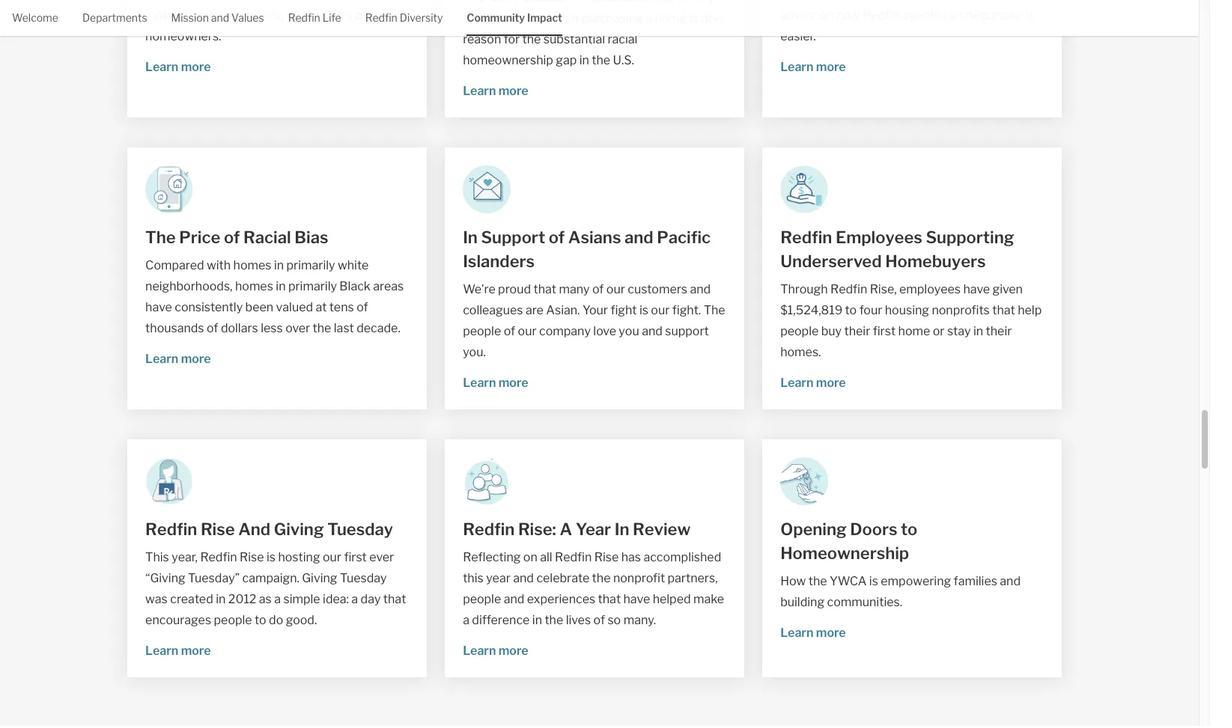 Task type: vqa. For each thing, say whether or not it's contained in the screenshot.
the leftmost months
no



Task type: locate. For each thing, give the bounding box(es) containing it.
$1,524,819
[[781, 303, 843, 317]]

rise
[[201, 520, 235, 539], [240, 550, 264, 565], [595, 550, 619, 565]]

0 horizontal spatial are
[[526, 303, 544, 317]]

that
[[512, 0, 535, 4], [534, 282, 557, 296], [993, 303, 1016, 317], [384, 592, 406, 607], [598, 592, 621, 607]]

of down colleagues
[[504, 324, 516, 338]]

0 horizontal spatial in
[[463, 227, 478, 247]]

black down white
[[340, 279, 371, 293]]

diverse group of three people image
[[463, 457, 511, 505]]

giving inside this year, redfin rise is hosting our first ever "giving tuesday" campaign. giving tuesday was created in 2012 as a simple idea: a day that encourages people to do good.
[[302, 571, 338, 586]]

in right stay at the right
[[974, 324, 984, 338]]

black inside the fact that black americans are more likely to face hurdles when purchasing a home is one reason for the substantial racial homeownership gap in the u.s.
[[538, 0, 569, 4]]

people up 'you.'
[[463, 324, 501, 338]]

0 vertical spatial the
[[463, 0, 485, 4]]

white
[[338, 258, 369, 272]]

learn
[[145, 60, 179, 74], [781, 60, 814, 74], [463, 84, 496, 98], [145, 352, 179, 366], [463, 376, 496, 390], [781, 376, 814, 390], [781, 626, 814, 640], [145, 644, 179, 658], [463, 644, 496, 658]]

this
[[463, 571, 484, 586]]

thousands
[[145, 321, 204, 335]]

fact
[[487, 0, 510, 4]]

redfin left life
[[288, 11, 321, 24]]

our up the fight
[[607, 282, 626, 296]]

homeownership
[[463, 53, 554, 67]]

valued
[[276, 300, 313, 314]]

are up purchasing
[[634, 0, 652, 4]]

asians
[[569, 227, 621, 247]]

less
[[261, 321, 283, 335]]

over
[[286, 321, 310, 335]]

rise left and
[[201, 520, 235, 539]]

black inside compared with homes in primarily white neighborhoods, homes in primarily black areas have consistently been valued at tens of thousands of dollars less over the last decade.
[[340, 279, 371, 293]]

and up the fight.
[[690, 282, 711, 296]]

areas
[[373, 279, 404, 293]]

to left face
[[463, 11, 475, 25]]

our right hosting
[[323, 550, 342, 565]]

0 vertical spatial first
[[873, 324, 896, 338]]

primarily
[[287, 258, 335, 272], [288, 279, 337, 293]]

good.
[[286, 613, 317, 628]]

their down four
[[845, 324, 871, 338]]

2012
[[228, 592, 257, 607]]

is inside how the ywca is empowering families and building communities.
[[870, 574, 879, 589]]

that down given
[[993, 303, 1016, 317]]

the inside we're proud that many of our customers and colleagues are asian. your fight is our fight. the people of our company love you and support you.
[[704, 303, 726, 317]]

employees
[[836, 227, 923, 247]]

1 vertical spatial the
[[145, 227, 176, 247]]

in left the 2012
[[216, 592, 226, 607]]

have down nonprofit at the right bottom of page
[[624, 592, 651, 607]]

rise:
[[518, 520, 557, 539]]

to inside through redfin rise, employees have given $1,524,819 to four housing nonprofits that help people buy their first home or stay in their homes.
[[846, 303, 857, 317]]

people down the 2012
[[214, 613, 252, 628]]

1 vertical spatial giving
[[302, 571, 338, 586]]

1 vertical spatial first
[[344, 550, 367, 565]]

support
[[666, 324, 709, 338]]

a right purchasing
[[646, 11, 653, 25]]

people down this
[[463, 592, 501, 607]]

is down likely
[[690, 11, 699, 25]]

the inside the fact that black americans are more likely to face hurdles when purchasing a home is one reason for the substantial racial homeownership gap in the u.s.
[[463, 0, 485, 4]]

is inside this year, redfin rise is hosting our first ever "giving tuesday" campaign. giving tuesday was created in 2012 as a simple idea: a day that encourages people to do good.
[[267, 550, 276, 565]]

rise down and
[[240, 550, 264, 565]]

homeownership
[[781, 544, 910, 563]]

0 vertical spatial in
[[463, 227, 478, 247]]

1 vertical spatial have
[[145, 300, 172, 314]]

when
[[549, 11, 579, 25]]

their right stay at the right
[[986, 324, 1013, 338]]

more
[[655, 0, 684, 4], [181, 60, 211, 74], [817, 60, 846, 74], [499, 84, 529, 98], [181, 352, 211, 366], [499, 376, 529, 390], [817, 376, 846, 390], [817, 626, 846, 640], [181, 644, 211, 658], [499, 644, 529, 658]]

2 vertical spatial have
[[624, 592, 651, 607]]

redfin up celebrate
[[555, 550, 592, 565]]

homes up been
[[235, 279, 273, 293]]

welcome
[[12, 11, 58, 24]]

we're
[[463, 282, 496, 296]]

in inside through redfin rise, employees have given $1,524,819 to four housing nonprofits that help people buy their first home or stay in their homes.
[[974, 324, 984, 338]]

day
[[361, 592, 381, 607]]

more inside the fact that black americans are more likely to face hurdles when purchasing a home is one reason for the substantial racial homeownership gap in the u.s.
[[655, 0, 684, 4]]

that up the asian.
[[534, 282, 557, 296]]

people inside reflecting on all redfin rise has accomplished this year and celebrate the nonprofit partners, people and experiences that have helped make a difference in the lives of so many.
[[463, 592, 501, 607]]

redfin inside through redfin rise, employees have given $1,524,819 to four housing nonprofits that help people buy their first home or stay in their homes.
[[831, 282, 868, 296]]

1 vertical spatial primarily
[[288, 279, 337, 293]]

redfin up underserved
[[781, 227, 833, 247]]

or
[[933, 324, 945, 338]]

2 vertical spatial the
[[704, 303, 726, 317]]

the for the fact that black americans are more likely to face hurdles when purchasing a home is one reason for the substantial racial homeownership gap in the u.s.
[[463, 0, 485, 4]]

that up so
[[598, 592, 621, 607]]

1 vertical spatial are
[[526, 303, 544, 317]]

and right families
[[1001, 574, 1021, 589]]

idea:
[[323, 592, 349, 607]]

that right 'day' on the left bottom of page
[[384, 592, 406, 607]]

homes down racial
[[233, 258, 272, 272]]

is right the fight
[[640, 303, 649, 317]]

empowering
[[881, 574, 952, 589]]

2 horizontal spatial the
[[704, 303, 726, 317]]

and right the asians
[[625, 227, 654, 247]]

0 horizontal spatial have
[[145, 300, 172, 314]]

tuesday
[[328, 520, 393, 539], [340, 571, 387, 586]]

is up campaign.
[[267, 550, 276, 565]]

fight.
[[673, 303, 702, 317]]

and inside how the ywca is empowering families and building communities.
[[1001, 574, 1021, 589]]

1 horizontal spatial the
[[463, 0, 485, 4]]

face
[[477, 11, 502, 25]]

with
[[207, 258, 231, 272]]

redfin up tuesday"
[[200, 550, 237, 565]]

2 their from the left
[[986, 324, 1013, 338]]

the down the experiences
[[545, 613, 564, 628]]

their
[[845, 324, 871, 338], [986, 324, 1013, 338]]

0 vertical spatial black
[[538, 0, 569, 4]]

lives
[[566, 613, 591, 628]]

to inside this year, redfin rise is hosting our first ever "giving tuesday" campaign. giving tuesday was created in 2012 as a simple idea: a day that encourages people to do good.
[[255, 613, 266, 628]]

racial
[[244, 227, 291, 247]]

people inside through redfin rise, employees have given $1,524,819 to four housing nonprofits that help people buy their first home or stay in their homes.
[[781, 324, 819, 338]]

have up thousands
[[145, 300, 172, 314]]

was
[[145, 592, 168, 607]]

are
[[634, 0, 652, 4], [526, 303, 544, 317]]

people up homes.
[[781, 324, 819, 338]]

giving up hosting
[[274, 520, 324, 539]]

1 horizontal spatial black
[[538, 0, 569, 4]]

1 horizontal spatial have
[[624, 592, 651, 607]]

the up face
[[463, 0, 485, 4]]

learn more for the price of racial bias
[[145, 352, 211, 366]]

the up compared
[[145, 227, 176, 247]]

0 horizontal spatial their
[[845, 324, 871, 338]]

of
[[224, 227, 240, 247], [549, 227, 565, 247], [593, 282, 604, 296], [357, 300, 368, 314], [207, 321, 218, 335], [504, 324, 516, 338], [594, 613, 605, 628]]

that up hurdles
[[512, 0, 535, 4]]

1 horizontal spatial their
[[986, 324, 1013, 338]]

is inside we're proud that many of our customers and colleagues are asian. your fight is our fight. the people of our company love you and support you.
[[640, 303, 649, 317]]

tuesday up 'day' on the left bottom of page
[[340, 571, 387, 586]]

celebrate
[[537, 571, 590, 586]]

first left ever in the bottom of the page
[[344, 550, 367, 565]]

the right the fight.
[[704, 303, 726, 317]]

a inside reflecting on all redfin rise has accomplished this year and celebrate the nonprofit partners, people and experiences that have helped make a difference in the lives of so many.
[[463, 613, 470, 628]]

2 horizontal spatial have
[[964, 282, 991, 296]]

people
[[463, 324, 501, 338], [781, 324, 819, 338], [463, 592, 501, 607], [214, 613, 252, 628]]

giving
[[274, 520, 324, 539], [302, 571, 338, 586]]

black up impact on the top of page
[[538, 0, 569, 4]]

islanders
[[463, 251, 535, 271]]

in up the islanders
[[463, 227, 478, 247]]

1 horizontal spatial are
[[634, 0, 652, 4]]

giving up idea:
[[302, 571, 338, 586]]

tuesday up ever in the bottom of the page
[[328, 520, 393, 539]]

ywca
[[830, 574, 867, 589]]

learn for the price of racial bias
[[145, 352, 179, 366]]

1 their from the left
[[845, 324, 871, 338]]

the right how
[[809, 574, 828, 589]]

of left the asians
[[549, 227, 565, 247]]

our left company
[[518, 324, 537, 338]]

redfin
[[288, 11, 321, 24], [365, 11, 398, 24], [781, 227, 833, 247], [831, 282, 868, 296], [145, 520, 197, 539], [463, 520, 515, 539], [200, 550, 237, 565], [555, 550, 592, 565]]

that inside this year, redfin rise is hosting our first ever "giving tuesday" campaign. giving tuesday was created in 2012 as a simple idea: a day that encourages people to do good.
[[384, 592, 406, 607]]

learn more
[[145, 60, 211, 74], [781, 60, 846, 74], [463, 84, 529, 98], [145, 352, 211, 366], [463, 376, 529, 390], [781, 376, 846, 390], [781, 626, 846, 640], [145, 644, 211, 658], [463, 644, 529, 658]]

to right the doors on the right bottom
[[901, 520, 918, 539]]

2 horizontal spatial rise
[[595, 550, 619, 565]]

0 vertical spatial home
[[655, 11, 687, 25]]

the inside compared with homes in primarily white neighborhoods, homes in primarily black areas have consistently been valued at tens of thousands of dollars less over the last decade.
[[313, 321, 331, 335]]

consistently
[[175, 300, 243, 314]]

are left the asian.
[[526, 303, 544, 317]]

0 horizontal spatial first
[[344, 550, 367, 565]]

nonprofit
[[614, 571, 665, 586]]

purchasing
[[582, 11, 644, 25]]

1 vertical spatial homes
[[235, 279, 273, 293]]

1 vertical spatial tuesday
[[340, 571, 387, 586]]

0 vertical spatial have
[[964, 282, 991, 296]]

ever
[[370, 550, 394, 565]]

0 horizontal spatial rise
[[201, 520, 235, 539]]

is up communities.
[[870, 574, 879, 589]]

1 vertical spatial black
[[340, 279, 371, 293]]

review
[[633, 520, 691, 539]]

the down at
[[313, 321, 331, 335]]

underserved
[[781, 251, 882, 271]]

in right year
[[615, 520, 630, 539]]

has
[[622, 550, 641, 565]]

gap
[[556, 53, 577, 67]]

year
[[486, 571, 511, 586]]

in right gap on the left top
[[580, 53, 590, 67]]

that inside we're proud that many of our customers and colleagues are asian. your fight is our fight. the people of our company love you and support you.
[[534, 282, 557, 296]]

this
[[145, 550, 169, 565]]

rise left the has
[[595, 550, 619, 565]]

0 horizontal spatial black
[[340, 279, 371, 293]]

a left difference
[[463, 613, 470, 628]]

to inside the fact that black americans are more likely to face hurdles when purchasing a home is one reason for the substantial racial homeownership gap in the u.s.
[[463, 11, 475, 25]]

in
[[580, 53, 590, 67], [274, 258, 284, 272], [276, 279, 286, 293], [974, 324, 984, 338], [216, 592, 226, 607], [533, 613, 542, 628]]

primarily up at
[[288, 279, 337, 293]]

0 horizontal spatial home
[[655, 11, 687, 25]]

1 vertical spatial home
[[899, 324, 931, 338]]

our down "customers"
[[651, 303, 670, 317]]

have up nonprofits
[[964, 282, 991, 296]]

handing key to home buyer image
[[781, 457, 829, 505]]

1 horizontal spatial rise
[[240, 550, 264, 565]]

a inside the fact that black americans are more likely to face hurdles when purchasing a home is one reason for the substantial racial homeownership gap in the u.s.
[[646, 11, 653, 25]]

0 vertical spatial homes
[[233, 258, 272, 272]]

home down likely
[[655, 11, 687, 25]]

homes.
[[781, 345, 822, 359]]

encourages
[[145, 613, 211, 628]]

redfin rise: a year in review
[[463, 520, 691, 539]]

redfin life
[[288, 11, 341, 24]]

buy
[[822, 324, 842, 338]]

asian.
[[546, 303, 580, 317]]

app notification icon image
[[145, 165, 193, 213]]

1 horizontal spatial home
[[899, 324, 931, 338]]

the
[[463, 0, 485, 4], [145, 227, 176, 247], [704, 303, 726, 317]]

are inside the fact that black americans are more likely to face hurdles when purchasing a home is one reason for the substantial racial homeownership gap in the u.s.
[[634, 0, 652, 4]]

the left nonprofit at the right bottom of page
[[592, 571, 611, 586]]

first down four
[[873, 324, 896, 338]]

the price of racial bias link
[[145, 225, 409, 249]]

the
[[523, 32, 541, 46], [592, 53, 611, 67], [313, 321, 331, 335], [592, 571, 611, 586], [809, 574, 828, 589], [545, 613, 564, 628]]

1 horizontal spatial in
[[615, 520, 630, 539]]

support
[[481, 227, 546, 247]]

home down housing
[[899, 324, 931, 338]]

building
[[781, 595, 825, 610]]

redfin inside this year, redfin rise is hosting our first ever "giving tuesday" campaign. giving tuesday was created in 2012 as a simple idea: a day that encourages people to do good.
[[200, 550, 237, 565]]

in down the experiences
[[533, 613, 542, 628]]

redfin employees supporting underserved homebuyers
[[781, 227, 1015, 271]]

0 vertical spatial are
[[634, 0, 652, 4]]

for
[[504, 32, 520, 46]]

0 vertical spatial giving
[[274, 520, 324, 539]]

primarily down bias
[[287, 258, 335, 272]]

neighborhoods,
[[145, 279, 233, 293]]

experiences
[[527, 592, 596, 607]]

0 horizontal spatial the
[[145, 227, 176, 247]]

our
[[607, 282, 626, 296], [651, 303, 670, 317], [518, 324, 537, 338], [323, 550, 342, 565]]

to left four
[[846, 303, 857, 317]]

redfin up four
[[831, 282, 868, 296]]

of left so
[[594, 613, 605, 628]]

of down consistently
[[207, 321, 218, 335]]

to left do
[[255, 613, 266, 628]]

learn more for in support of asians and pacific islanders
[[463, 376, 529, 390]]

have inside through redfin rise, employees have given $1,524,819 to four housing nonprofits that help people buy their first home or stay in their homes.
[[964, 282, 991, 296]]

1 horizontal spatial first
[[873, 324, 896, 338]]

agent holding clipboard image
[[145, 457, 193, 505]]



Task type: describe. For each thing, give the bounding box(es) containing it.
diversity
[[400, 11, 443, 24]]

you
[[619, 324, 640, 338]]

in inside reflecting on all redfin rise has accomplished this year and celebrate the nonprofit partners, people and experiences that have helped make a difference in the lives of so many.
[[533, 613, 542, 628]]

in support of asians and pacific islanders link
[[463, 225, 727, 273]]

tens
[[330, 300, 354, 314]]

redfin inside redfin employees supporting underserved homebuyers
[[781, 227, 833, 247]]

learn more for redfin rise: a year in review
[[463, 644, 529, 658]]

are inside we're proud that many of our customers and colleagues are asian. your fight is our fight. the people of our company love you and support you.
[[526, 303, 544, 317]]

accomplished
[[644, 550, 722, 565]]

of inside reflecting on all redfin rise has accomplished this year and celebrate the nonprofit partners, people and experiences that have helped make a difference in the lives of so many.
[[594, 613, 605, 628]]

reason
[[463, 32, 501, 46]]

reflecting on all redfin rise has accomplished this year and celebrate the nonprofit partners, people and experiences that have helped make a difference in the lives of so many.
[[463, 550, 725, 628]]

in inside this year, redfin rise is hosting our first ever "giving tuesday" campaign. giving tuesday was created in 2012 as a simple idea: a day that encourages people to do good.
[[216, 592, 226, 607]]

first inside this year, redfin rise is hosting our first ever "giving tuesday" campaign. giving tuesday was created in 2012 as a simple idea: a day that encourages people to do good.
[[344, 550, 367, 565]]

community
[[467, 11, 525, 24]]

colleagues
[[463, 303, 523, 317]]

mission
[[171, 11, 209, 24]]

employees
[[900, 282, 961, 296]]

company
[[539, 324, 591, 338]]

make
[[694, 592, 725, 607]]

learn more for opening doors to homeownership
[[781, 626, 846, 640]]

partners,
[[668, 571, 718, 586]]

housing
[[886, 303, 930, 317]]

a right as
[[274, 592, 281, 607]]

do
[[269, 613, 283, 628]]

a left 'day' on the left bottom of page
[[352, 592, 358, 607]]

reflecting
[[463, 550, 521, 565]]

last
[[334, 321, 354, 335]]

fight
[[611, 303, 637, 317]]

opening doors to homeownership
[[781, 520, 918, 563]]

redfin rise and giving tuesday link
[[145, 517, 409, 541]]

community impact link
[[467, 0, 563, 34]]

in support of asians and pacific islanders
[[463, 227, 711, 271]]

hand holding bag of cash image
[[781, 165, 829, 213]]

departments link
[[82, 0, 147, 34]]

racial
[[608, 32, 638, 46]]

how
[[781, 574, 806, 589]]

to inside opening doors to homeownership
[[901, 520, 918, 539]]

that inside through redfin rise, employees have given $1,524,819 to four housing nonprofits that help people buy their first home or stay in their homes.
[[993, 303, 1016, 317]]

on
[[524, 550, 538, 565]]

a
[[560, 520, 573, 539]]

and right 'you' on the top of page
[[642, 324, 663, 338]]

the price of racial bias
[[145, 227, 329, 247]]

opening
[[781, 520, 847, 539]]

and left values
[[211, 11, 229, 24]]

all
[[540, 550, 553, 565]]

1 vertical spatial in
[[615, 520, 630, 539]]

of up your at the top of page
[[593, 282, 604, 296]]

learn for redfin employees supporting underserved homebuyers
[[781, 376, 814, 390]]

and inside in support of asians and pacific islanders
[[625, 227, 654, 247]]

in down the price of racial bias link at the left top of page
[[274, 258, 284, 272]]

homebuyers
[[886, 251, 987, 271]]

how the ywca is empowering families and building communities.
[[781, 574, 1021, 610]]

tuesday inside this year, redfin rise is hosting our first ever "giving tuesday" campaign. giving tuesday was created in 2012 as a simple idea: a day that encourages people to do good.
[[340, 571, 387, 586]]

welcome link
[[12, 0, 58, 34]]

pacific
[[657, 227, 711, 247]]

customers
[[628, 282, 688, 296]]

we're proud that many of our customers and colleagues are asian. your fight is our fight. the people of our company love you and support you.
[[463, 282, 726, 359]]

redfin up reflecting
[[463, 520, 515, 539]]

likely
[[687, 0, 715, 4]]

departments
[[82, 11, 147, 24]]

hosting
[[278, 550, 320, 565]]

the for the price of racial bias
[[145, 227, 176, 247]]

price
[[179, 227, 221, 247]]

redfin rise: a year in review link
[[463, 517, 727, 541]]

nonprofits
[[932, 303, 990, 317]]

through
[[781, 282, 828, 296]]

0 vertical spatial primarily
[[287, 258, 335, 272]]

of inside in support of asians and pacific islanders
[[549, 227, 565, 247]]

in inside in support of asians and pacific islanders
[[463, 227, 478, 247]]

difference
[[472, 613, 530, 628]]

the left u.s.
[[592, 53, 611, 67]]

learn for redfin rise and giving tuesday
[[145, 644, 179, 658]]

people inside we're proud that many of our customers and colleagues are asian. your fight is our fight. the people of our company love you and support you.
[[463, 324, 501, 338]]

helped
[[653, 592, 691, 607]]

stay
[[948, 324, 971, 338]]

that inside reflecting on all redfin rise has accomplished this year and celebrate the nonprofit partners, people and experiences that have helped make a difference in the lives of so many.
[[598, 592, 621, 607]]

our inside this year, redfin rise is hosting our first ever "giving tuesday" campaign. giving tuesday was created in 2012 as a simple idea: a day that encourages people to do good.
[[323, 550, 342, 565]]

this year, redfin rise is hosting our first ever "giving tuesday" campaign. giving tuesday was created in 2012 as a simple idea: a day that encourages people to do good.
[[145, 550, 406, 628]]

redfin up "year,"
[[145, 520, 197, 539]]

in inside the fact that black americans are more likely to face hurdles when purchasing a home is one reason for the substantial racial homeownership gap in the u.s.
[[580, 53, 590, 67]]

redfin inside reflecting on all redfin rise has accomplished this year and celebrate the nonprofit partners, people and experiences that have helped make a difference in the lives of so many.
[[555, 550, 592, 565]]

and
[[238, 520, 271, 539]]

learn more for redfin employees supporting underserved homebuyers
[[781, 376, 846, 390]]

year
[[576, 520, 612, 539]]

four
[[860, 303, 883, 317]]

people inside this year, redfin rise is hosting our first ever "giving tuesday" campaign. giving tuesday was created in 2012 as a simple idea: a day that encourages people to do good.
[[214, 613, 252, 628]]

of right the tens
[[357, 300, 368, 314]]

families
[[954, 574, 998, 589]]

envelope with heart icon image
[[463, 165, 511, 213]]

home inside the fact that black americans are more likely to face hurdles when purchasing a home is one reason for the substantial racial homeownership gap in the u.s.
[[655, 11, 687, 25]]

the right the for
[[523, 32, 541, 46]]

many.
[[624, 613, 656, 628]]

rise inside redfin rise and giving tuesday link
[[201, 520, 235, 539]]

in up valued
[[276, 279, 286, 293]]

compared
[[145, 258, 204, 272]]

decade.
[[357, 321, 401, 335]]

that inside the fact that black americans are more likely to face hurdles when purchasing a home is one reason for the substantial racial homeownership gap in the u.s.
[[512, 0, 535, 4]]

simple
[[284, 592, 320, 607]]

americans
[[571, 0, 632, 4]]

redfin life link
[[288, 0, 341, 34]]

many
[[559, 282, 590, 296]]

life
[[323, 11, 341, 24]]

so
[[608, 613, 621, 628]]

learn for opening doors to homeownership
[[781, 626, 814, 640]]

mission and values
[[171, 11, 264, 24]]

opening doors to homeownership link
[[781, 517, 1045, 565]]

learn for in support of asians and pacific islanders
[[463, 376, 496, 390]]

0 vertical spatial tuesday
[[328, 520, 393, 539]]

bias
[[295, 227, 329, 247]]

is inside the fact that black americans are more likely to face hurdles when purchasing a home is one reason for the substantial racial homeownership gap in the u.s.
[[690, 11, 699, 25]]

and up difference
[[504, 592, 525, 607]]

communities.
[[828, 595, 903, 610]]

rise inside this year, redfin rise is hosting our first ever "giving tuesday" campaign. giving tuesday was created in 2012 as a simple idea: a day that encourages people to do good.
[[240, 550, 264, 565]]

redfin employees supporting underserved homebuyers link
[[781, 225, 1045, 273]]

learn for redfin rise: a year in review
[[463, 644, 496, 658]]

redfin inside 'link'
[[288, 11, 321, 24]]

"giving
[[145, 571, 186, 586]]

home inside through redfin rise, employees have given $1,524,819 to four housing nonprofits that help people buy their first home or stay in their homes.
[[899, 324, 931, 338]]

have inside reflecting on all redfin rise has accomplished this year and celebrate the nonprofit partners, people and experiences that have helped make a difference in the lives of so many.
[[624, 592, 651, 607]]

impact
[[528, 11, 563, 24]]

u.s.
[[613, 53, 635, 67]]

values
[[232, 11, 264, 24]]

created
[[170, 592, 213, 607]]

rise inside reflecting on all redfin rise has accomplished this year and celebrate the nonprofit partners, people and experiences that have helped make a difference in the lives of so many.
[[595, 550, 619, 565]]

first inside through redfin rise, employees have given $1,524,819 to four housing nonprofits that help people buy their first home or stay in their homes.
[[873, 324, 896, 338]]

the inside how the ywca is empowering families and building communities.
[[809, 574, 828, 589]]

redfin left the diversity
[[365, 11, 398, 24]]

substantial
[[544, 32, 605, 46]]

have inside compared with homes in primarily white neighborhoods, homes in primarily black areas have consistently been valued at tens of thousands of dollars less over the last decade.
[[145, 300, 172, 314]]

your
[[583, 303, 608, 317]]

of up with
[[224, 227, 240, 247]]

and down on
[[513, 571, 534, 586]]

learn more for redfin rise and giving tuesday
[[145, 644, 211, 658]]

redfin rise and giving tuesday
[[145, 520, 393, 539]]



